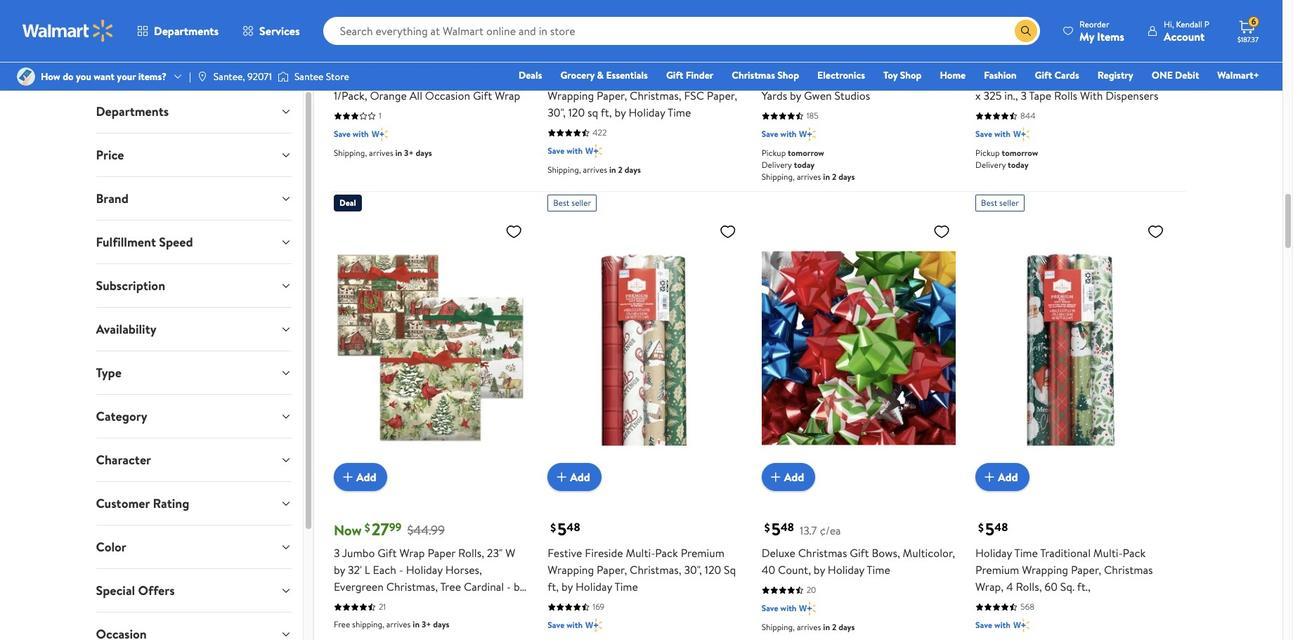 Task type: vqa. For each thing, say whether or not it's contained in the screenshot.


Task type: describe. For each thing, give the bounding box(es) containing it.
bows,
[[872, 546, 900, 561]]

walmart plus image for 13.7 ¢/ea
[[800, 602, 816, 616]]

tomorrow for pickup tomorrow delivery today shipping, arrives in 2 days
[[788, 147, 825, 159]]

how do you want your items?
[[41, 70, 167, 84]]

48 for holiday
[[995, 520, 1008, 535]]

ribbon,
[[892, 71, 929, 87]]

ft, inside jam glossy wrapping paper, 25 sq ft, 1/pack, orange all occasion gift wrap
[[505, 71, 516, 87]]

color
[[96, 539, 126, 556]]

toy
[[884, 68, 898, 82]]

special
[[96, 582, 135, 600]]

save for holiday time traditional multi-pack premium wrapping paper, christmas wrap, 4 rolls, 60 sq. ft.,
[[976, 619, 993, 631]]

christmas inside $ 5 48 13.7 ¢/ea deluxe christmas gift bows, multicolor, 40 count, by holiday time
[[798, 546, 847, 561]]

gift inside now $ 27 99 $44.99 3 jumbo gift wrap paper rolls, 23" w by 32' l each - holiday horses, evergreen christmas, tree cardinal - by current
[[378, 546, 397, 561]]

5 for holiday
[[986, 517, 995, 541]]

$ up festive
[[551, 520, 556, 536]]

character button
[[85, 439, 303, 482]]

essentials
[[606, 68, 648, 82]]

Search search field
[[323, 17, 1040, 45]]

multi- for fireside
[[626, 546, 655, 561]]

walmart plus image for jam glossy wrapping paper, 25 sq ft, 1/pack, orange all occasion gift wrap
[[372, 128, 388, 142]]

27
[[372, 517, 389, 541]]

0 horizontal spatial -
[[399, 562, 404, 578]]

l
[[365, 562, 370, 578]]

3 inside now $ 27 99 $44.99 3 jumbo gift wrap paper rolls, 23" w by 32' l each - holiday horses, evergreen christmas, tree cardinal - by current
[[334, 546, 340, 561]]

wrapping inside jam glossy wrapping paper, 25 sq ft, 1/pack, orange all occasion gift wrap
[[393, 71, 439, 87]]

deluxe christmas gift bows, multicolor, 40 count, by holiday time image
[[762, 218, 956, 480]]

 image for how do you want your items?
[[17, 67, 35, 86]]

wrapping inside festive fireside multi-pack premium wrapping paper, christmas, 30", 120 sq ft, by holiday time
[[548, 562, 594, 578]]

deals link
[[512, 67, 549, 83]]

jam glossy wrapping paper, 25 sq ft, 1/pack, orange all occasion gift wrap
[[334, 71, 520, 104]]

santee, 92071
[[214, 70, 272, 84]]

curling
[[854, 71, 889, 87]]

jumbo
[[342, 546, 375, 561]]

25
[[475, 71, 487, 87]]

availability button
[[85, 308, 303, 351]]

merry
[[589, 71, 618, 87]]

shipping, arrives in 3+ days
[[334, 147, 432, 159]]

shipping, for 13.7 ¢/ea
[[762, 622, 795, 633]]

pack for 30",
[[655, 546, 678, 561]]

registry link
[[1092, 67, 1140, 83]]

arrives inside pickup tomorrow delivery today shipping, arrives in 2 days
[[797, 171, 821, 183]]

wrap,
[[976, 579, 1004, 595]]

today for pickup tomorrow delivery today
[[1008, 159, 1029, 171]]

in for 13.7 ¢/ea
[[823, 622, 830, 633]]

with for holiday time traditional multi-pack premium wrapping paper, christmas wrap, 4 rolls, 60 sq. ft.,
[[995, 619, 1011, 631]]

pickup tomorrow delivery today
[[976, 147, 1039, 171]]

ft, inside modern merry multi-pack premium wrapping paper, christmas, fsc paper, 30", 120 sq ft, by holiday time
[[601, 105, 612, 121]]

gift cards link
[[1029, 67, 1086, 83]]

holiday inside holiday time traditional multi-pack premium wrapping paper, christmas wrap, 4 rolls, 60 sq. ft.,
[[976, 546, 1012, 561]]

add for holiday time traditional multi-pack premium wrapping paper, christmas wrap, 4 rolls, 60 sq. ft.,
[[998, 470, 1018, 485]]

walmart plus image for festive fireside multi-pack premium wrapping paper, christmas, 30", 120 sq ft, by holiday time
[[586, 619, 602, 633]]

shipping, inside pickup tomorrow delivery today shipping, arrives in 2 days
[[762, 171, 795, 183]]

multi- inside holiday time traditional multi-pack premium wrapping paper, christmas wrap, 4 rolls, 60 sq. ft.,
[[1094, 546, 1123, 561]]

customer rating tab
[[85, 482, 303, 525]]

save with for holographic silver curling ribbon, 100 yards by gwen studios
[[762, 128, 797, 140]]

time inside festive fireside multi-pack premium wrapping paper, christmas, 30", 120 sq ft, by holiday time
[[615, 579, 638, 595]]

best for festive fireside multi-pack premium wrapping paper, christmas, 30", 120 sq ft, by holiday time
[[553, 197, 570, 209]]

shipping,
[[352, 619, 385, 631]]

best for holiday time traditional multi-pack premium wrapping paper, christmas wrap, 4 rolls, 60 sq. ft.,
[[981, 197, 998, 209]]

$ 2 00 2.0 ¢/yd holographic silver curling ribbon, 100 yards by gwen studios
[[762, 43, 949, 104]]

1 vertical spatial departments button
[[85, 90, 303, 133]]

delivery for pickup tomorrow delivery today
[[976, 159, 1006, 171]]

wrap inside jam glossy wrapping paper, 25 sq ft, 1/pack, orange all occasion gift wrap
[[495, 88, 520, 104]]

one
[[1152, 68, 1173, 82]]

arrives for 15
[[369, 147, 393, 159]]

premium for 30",
[[681, 546, 725, 561]]

$12.96
[[1040, 47, 1073, 65]]

type
[[96, 364, 122, 382]]

save for scotch gift wrap tape, invisible, 0.75 in. x 325 in., 3 tape rolls with dispensers
[[976, 128, 993, 140]]

price
[[96, 146, 124, 164]]

studios
[[835, 88, 870, 104]]

wrap inside now $ 27 99 $44.99 3 jumbo gift wrap paper rolls, 23" w by 32' l each - holiday horses, evergreen christmas, tree cardinal - by current
[[400, 546, 425, 561]]

departments inside tab
[[96, 103, 169, 120]]

in inside pickup tomorrow delivery today shipping, arrives in 2 days
[[823, 171, 830, 183]]

santee store
[[295, 70, 349, 84]]

by inside festive fireside multi-pack premium wrapping paper, christmas, 30", 120 sq ft, by holiday time
[[562, 579, 573, 595]]

2.0
[[800, 49, 815, 64]]

price button
[[85, 134, 303, 176]]

in for 15
[[395, 147, 402, 159]]

40
[[762, 562, 776, 578]]

holiday time traditional multi-pack premium wrapping paper, christmas wrap, 4 rolls, 60 sq. ft., image
[[976, 218, 1170, 480]]

hi, kendall p account
[[1164, 18, 1210, 44]]

occasion
[[425, 88, 470, 104]]

21
[[379, 601, 386, 613]]

festive fireside multi-pack premium wrapping paper, christmas, 30", 120 sq ft, by holiday time image
[[548, 218, 742, 480]]

walmart+
[[1218, 68, 1260, 82]]

with for holographic silver curling ribbon, 100 yards by gwen studios
[[781, 128, 797, 140]]

deals
[[519, 68, 542, 82]]

shop for toy shop
[[900, 68, 922, 82]]

time inside $ 5 48 13.7 ¢/ea deluxe christmas gift bows, multicolor, 40 count, by holiday time
[[867, 562, 891, 578]]

add to favorites list, 3 jumbo gift wrap paper rolls, 23" w by 32' l each - holiday horses, evergreen christmas, tree cardinal - by current image
[[506, 223, 523, 241]]

save for holographic silver curling ribbon, 100 yards by gwen studios
[[762, 128, 779, 140]]

save with for jam glossy wrapping paper, 25 sq ft, 1/pack, orange all occasion gift wrap
[[334, 128, 369, 140]]

category tab
[[85, 395, 303, 438]]

fireside
[[585, 546, 623, 561]]

6
[[1252, 16, 1256, 28]]

paper, right fsc
[[707, 88, 738, 104]]

type button
[[85, 352, 303, 394]]

walmart plus image for 5
[[586, 144, 602, 159]]

deluxe
[[762, 546, 796, 561]]

silver
[[824, 71, 851, 87]]

home
[[940, 68, 966, 82]]

32'
[[348, 562, 362, 578]]

each
[[373, 562, 396, 578]]

48 for festive
[[567, 520, 580, 535]]

your
[[117, 70, 136, 84]]

brand tab
[[85, 177, 303, 220]]

arrives right shipping,
[[387, 619, 411, 631]]

0 horizontal spatial christmas
[[732, 68, 775, 82]]

rolls
[[1054, 88, 1078, 104]]

save with for holiday time traditional multi-pack premium wrapping paper, christmas wrap, 4 rolls, 60 sq. ft.,
[[976, 619, 1011, 631]]

$ 5 48 for modern
[[551, 43, 580, 67]]

seller for holiday
[[1000, 197, 1019, 209]]

ad disclaimer and feedback image
[[375, 28, 387, 40]]

sq inside jam glossy wrapping paper, 25 sq ft, 1/pack, orange all occasion gift wrap
[[490, 71, 502, 87]]

in for 5
[[609, 164, 616, 176]]

paper, inside festive fireside multi-pack premium wrapping paper, christmas, 30", 120 sq ft, by holiday time
[[597, 562, 627, 578]]

15
[[344, 43, 359, 67]]

christmas, for time
[[630, 562, 682, 578]]

with for scotch gift wrap tape, invisible, 0.75 in. x 325 in., 3 tape rolls with dispensers
[[995, 128, 1011, 140]]

modern
[[548, 71, 586, 87]]

Walmart Site-Wide search field
[[323, 17, 1040, 45]]

120 inside festive fireside multi-pack premium wrapping paper, christmas, 30", 120 sq ft, by holiday time
[[705, 562, 721, 578]]

¢/ea
[[820, 523, 841, 539]]

add button for festive fireside multi-pack premium wrapping paper, christmas, 30", 120 sq ft, by holiday time
[[548, 463, 602, 491]]

4.9
[[1076, 49, 1091, 64]]

save for modern merry multi-pack premium wrapping paper, christmas, fsc paper, 30", 120 sq ft, by holiday time
[[548, 145, 565, 157]]

now for 27
[[334, 521, 362, 540]]

multi- for merry
[[621, 71, 650, 87]]

walmart plus image for holiday time traditional multi-pack premium wrapping paper, christmas wrap, 4 rolls, 60 sq. ft.,
[[1014, 619, 1030, 633]]

shipping, arrives in 2 days for 13.7 ¢/ea
[[762, 622, 855, 633]]

add to cart image for festive fireside multi-pack premium wrapping paper, christmas, 30", 120 sq ft, by holiday time image
[[553, 469, 570, 486]]

christmas shop link
[[726, 67, 806, 83]]

00
[[781, 46, 794, 61]]

customer
[[96, 495, 150, 512]]

seller for festive
[[572, 197, 591, 209]]

48 for modern
[[567, 46, 580, 61]]

christmas inside holiday time traditional multi-pack premium wrapping paper, christmas wrap, 4 rolls, 60 sq. ft.,
[[1104, 562, 1153, 578]]

one debit
[[1152, 68, 1200, 82]]

walmart image
[[22, 20, 114, 42]]

current
[[334, 596, 372, 612]]

days for 15
[[416, 147, 432, 159]]

by down w
[[514, 579, 525, 595]]

toy shop link
[[877, 67, 928, 83]]

325
[[984, 88, 1002, 104]]

christmas shop
[[732, 68, 799, 82]]

3 add from the left
[[784, 470, 804, 485]]

gift inside $ 5 48 13.7 ¢/ea deluxe christmas gift bows, multicolor, 40 count, by holiday time
[[850, 546, 869, 561]]

fulfillment
[[96, 233, 156, 251]]

$187.37
[[1238, 34, 1259, 44]]

with for deluxe christmas gift bows, multicolor, 40 count, by holiday time
[[781, 603, 797, 614]]

20
[[807, 584, 816, 596]]

finder
[[686, 68, 714, 82]]

$ 15 13
[[337, 43, 369, 67]]

availability
[[96, 321, 157, 338]]

fashion
[[984, 68, 1017, 82]]

subscription
[[96, 277, 165, 295]]

$ inside now $ 27 99 $44.99 3 jumbo gift wrap paper rolls, 23" w by 32' l each - holiday horses, evergreen christmas, tree cardinal - by current
[[365, 520, 370, 536]]

422
[[593, 127, 607, 139]]

by inside the "$ 2 00 2.0 ¢/yd holographic silver curling ribbon, 100 yards by gwen studios"
[[790, 88, 802, 104]]

pickup tomorrow delivery today shipping, arrives in 2 days
[[762, 147, 855, 183]]

save with for scotch gift wrap tape, invisible, 0.75 in. x 325 in., 3 tape rolls with dispensers
[[976, 128, 1011, 140]]

add to cart image for 5
[[981, 469, 998, 486]]

holiday time traditional multi-pack premium wrapping paper, christmas wrap, 4 rolls, 60 sq. ft.,
[[976, 546, 1153, 595]]

|
[[189, 70, 191, 84]]

paper
[[428, 546, 456, 561]]

hi,
[[1164, 18, 1174, 30]]

days for 13.7 ¢/ea
[[839, 622, 855, 633]]

save for festive fireside multi-pack premium wrapping paper, christmas, 30", 120 sq ft, by holiday time
[[548, 619, 565, 631]]



Task type: locate. For each thing, give the bounding box(es) containing it.
today inside pickup tomorrow delivery today shipping, arrives in 2 days
[[794, 159, 815, 171]]

$ left 15
[[337, 46, 342, 62]]

tomorrow down 185
[[788, 147, 825, 159]]

1 horizontal spatial ft,
[[548, 579, 559, 595]]

holiday up wrap,
[[976, 546, 1012, 561]]

0 horizontal spatial now
[[334, 521, 362, 540]]

gift up the tape
[[1035, 68, 1052, 82]]

walmart plus image down 169
[[586, 619, 602, 633]]

pickup
[[762, 147, 786, 159], [976, 147, 1000, 159]]

0 vertical spatial departments
[[154, 23, 219, 39]]

0 horizontal spatial rolls,
[[458, 546, 484, 561]]

0 vertical spatial rolls,
[[458, 546, 484, 561]]

add to favorites list, holiday time traditional multi-pack premium wrapping paper, christmas wrap, 4 rolls, 60 sq. ft., image
[[1148, 223, 1165, 241]]

offers
[[138, 582, 175, 600]]

save with for deluxe christmas gift bows, multicolor, 40 count, by holiday time
[[762, 603, 797, 614]]

delivery down yards
[[762, 159, 792, 171]]

1 horizontal spatial 3+
[[422, 619, 431, 631]]

add for festive fireside multi-pack premium wrapping paper, christmas, 30", 120 sq ft, by holiday time
[[570, 470, 590, 485]]

48 up 4
[[995, 520, 1008, 535]]

2 horizontal spatial wrap
[[1034, 71, 1060, 87]]

wrapping up 60
[[1022, 562, 1069, 578]]

5
[[558, 43, 567, 67], [558, 517, 567, 541], [772, 517, 781, 541], [986, 517, 995, 541]]

gift inside now $ 3 97 $12.96 4.9 ¢/ft scotch gift wrap tape, invisible, 0.75 in. x 325 in., 3 tape rolls with dispensers
[[1012, 71, 1032, 87]]

how
[[41, 70, 60, 84]]

1 horizontal spatial best seller
[[981, 197, 1019, 209]]

1 horizontal spatial seller
[[1000, 197, 1019, 209]]

walmart plus image down 185
[[800, 128, 816, 142]]

1 vertical spatial 120
[[705, 562, 721, 578]]

shipping, arrives in 2 days down 20 at right bottom
[[762, 622, 855, 633]]

walmart plus image for $12.96
[[1014, 128, 1030, 142]]

pickup for pickup tomorrow delivery today
[[976, 147, 1000, 159]]

brand
[[96, 190, 129, 207]]

departments up |
[[154, 23, 219, 39]]

fsc
[[684, 88, 704, 104]]

120
[[569, 105, 585, 121], [705, 562, 721, 578]]

120 left 40
[[705, 562, 721, 578]]

2 vertical spatial christmas,
[[386, 579, 438, 595]]

0 vertical spatial 120
[[569, 105, 585, 121]]

5 for modern
[[558, 43, 567, 67]]

1/pack,
[[334, 88, 367, 104]]

5 up deluxe
[[772, 517, 781, 541]]

shipping, arrives in 2 days down 422
[[548, 164, 641, 176]]

2 vertical spatial 3
[[334, 546, 340, 561]]

special offers tab
[[85, 569, 303, 612]]

1 vertical spatial 3
[[1021, 88, 1027, 104]]

walmart plus image down 1
[[372, 128, 388, 142]]

now $ 3 97 $12.96 4.9 ¢/ft scotch gift wrap tape, invisible, 0.75 in. x 325 in., 3 tape rolls with dispensers
[[976, 43, 1168, 104]]

23"
[[487, 546, 503, 561]]

wrapping up the all
[[393, 71, 439, 87]]

today
[[794, 159, 815, 171], [1008, 159, 1029, 171]]

paper, inside holiday time traditional multi-pack premium wrapping paper, christmas wrap, 4 rolls, 60 sq. ft.,
[[1071, 562, 1102, 578]]

sq inside festive fireside multi-pack premium wrapping paper, christmas, 30", 120 sq ft, by holiday time
[[724, 562, 736, 578]]

add to cart image for $44.99
[[339, 469, 356, 486]]

1 add button from the left
[[334, 463, 388, 491]]

3+ down the all
[[404, 147, 414, 159]]

availability tab
[[85, 308, 303, 351]]

1 best seller from the left
[[553, 197, 591, 209]]

2 vertical spatial premium
[[976, 562, 1020, 578]]

price tab
[[85, 134, 303, 176]]

time left traditional
[[1015, 546, 1038, 561]]

do
[[63, 70, 74, 84]]

multi- inside festive fireside multi-pack premium wrapping paper, christmas, 30", 120 sq ft, by holiday time
[[626, 546, 655, 561]]

gift cards
[[1035, 68, 1080, 82]]

save with for modern merry multi-pack premium wrapping paper, christmas, fsc paper, 30", 120 sq ft, by holiday time
[[548, 145, 583, 157]]

120 left sq
[[569, 105, 585, 121]]

1 vertical spatial now
[[334, 521, 362, 540]]

reorder my items
[[1080, 18, 1125, 44]]

1 horizontal spatial best
[[981, 197, 998, 209]]

0 horizontal spatial seller
[[572, 197, 591, 209]]

shipping, for 5
[[548, 164, 581, 176]]

best seller
[[553, 197, 591, 209], [981, 197, 1019, 209]]

home link
[[934, 67, 972, 83]]

shop inside christmas shop link
[[778, 68, 799, 82]]

pickup down yards
[[762, 147, 786, 159]]

customer rating
[[96, 495, 189, 512]]

30", inside modern merry multi-pack premium wrapping paper, christmas, fsc paper, 30", 120 sq ft, by holiday time
[[548, 105, 566, 121]]

tab
[[85, 613, 303, 640]]

shop
[[778, 68, 799, 82], [900, 68, 922, 82]]

time down 'bows,'
[[867, 562, 891, 578]]

save for deluxe christmas gift bows, multicolor, 40 count, by holiday time
[[762, 603, 779, 614]]

christmas, inside now $ 27 99 $44.99 3 jumbo gift wrap paper rolls, 23" w by 32' l each - holiday horses, evergreen christmas, tree cardinal - by current
[[386, 579, 438, 595]]

0 horizontal spatial wrap
[[400, 546, 425, 561]]

walmart plus image for 2.0 ¢/yd
[[800, 128, 816, 142]]

pack right 'essentials'
[[650, 71, 673, 87]]

shop right toy
[[900, 68, 922, 82]]

today inside pickup tomorrow delivery today
[[1008, 159, 1029, 171]]

gift left 'bows,'
[[850, 546, 869, 561]]

1 pickup from the left
[[762, 147, 786, 159]]

0 horizontal spatial walmart plus image
[[372, 128, 388, 142]]

2 vertical spatial ft,
[[548, 579, 559, 595]]

paper, down fireside
[[597, 562, 627, 578]]

30",
[[548, 105, 566, 121], [684, 562, 702, 578]]

$ inside the "$ 2 00 2.0 ¢/yd holographic silver curling ribbon, 100 yards by gwen studios"
[[765, 46, 770, 62]]

2 add button from the left
[[548, 463, 602, 491]]

3 left jumbo
[[334, 546, 340, 561]]

0 vertical spatial departments button
[[125, 14, 231, 48]]

$ up deluxe
[[765, 520, 770, 536]]

3 jumbo gift wrap paper rolls, 23" w by 32' l each - holiday horses, evergreen christmas, tree cardinal - by current image
[[334, 218, 528, 480]]

3 down search icon
[[1014, 43, 1022, 67]]

0 vertical spatial wrap
[[1034, 71, 1060, 87]]

0.75
[[1134, 71, 1154, 87]]

1 horizontal spatial christmas
[[798, 546, 847, 561]]

holiday inside now $ 27 99 $44.99 3 jumbo gift wrap paper rolls, 23" w by 32' l each - holiday horses, evergreen christmas, tree cardinal - by current
[[406, 562, 443, 578]]

$ left 00
[[765, 46, 770, 62]]

1 horizontal spatial add to cart image
[[767, 469, 784, 486]]

departments down 'your'
[[96, 103, 169, 120]]

gift down 25
[[473, 88, 492, 104]]

reorder
[[1080, 18, 1110, 30]]

$ 5 48 up grocery
[[551, 43, 580, 67]]

 image left how
[[17, 67, 35, 86]]

0 horizontal spatial ft,
[[505, 71, 516, 87]]

premium inside holiday time traditional multi-pack premium wrapping paper, christmas wrap, 4 rolls, 60 sq. ft.,
[[976, 562, 1020, 578]]

fulfillment speed tab
[[85, 221, 303, 264]]

subscription button
[[85, 264, 303, 307]]

best seller for festive
[[553, 197, 591, 209]]

walmart plus image down 20 at right bottom
[[800, 602, 816, 616]]

3+ right shipping,
[[422, 619, 431, 631]]

with for jam glossy wrapping paper, 25 sq ft, 1/pack, orange all occasion gift wrap
[[353, 128, 369, 140]]

0 horizontal spatial shop
[[778, 68, 799, 82]]

multi- right 'merry'
[[621, 71, 650, 87]]

want
[[94, 70, 115, 84]]

0 horizontal spatial today
[[794, 159, 815, 171]]

arrives for 13.7 ¢/ea
[[797, 622, 821, 633]]

now inside now $ 3 97 $12.96 4.9 ¢/ft scotch gift wrap tape, invisible, 0.75 in. x 325 in., 3 tape rolls with dispensers
[[976, 47, 1004, 66]]

30", inside festive fireside multi-pack premium wrapping paper, christmas, 30", 120 sq ft, by holiday time
[[684, 562, 702, 578]]

1 horizontal spatial shop
[[900, 68, 922, 82]]

1 horizontal spatial shipping, arrives in 2 days
[[762, 622, 855, 633]]

$44.99
[[407, 522, 445, 539]]

0 horizontal spatial tomorrow
[[788, 147, 825, 159]]

1 vertical spatial premium
[[681, 546, 725, 561]]

gift inside jam glossy wrapping paper, 25 sq ft, 1/pack, orange all occasion gift wrap
[[473, 88, 492, 104]]

festive fireside multi-pack premium wrapping paper, christmas, 30", 120 sq ft, by holiday time
[[548, 546, 736, 595]]

tree
[[440, 579, 461, 595]]

premium for fsc
[[676, 71, 720, 87]]

arrives down 1
[[369, 147, 393, 159]]

ft, left deals
[[505, 71, 516, 87]]

1 vertical spatial christmas
[[798, 546, 847, 561]]

$ up modern
[[551, 46, 556, 62]]

0 vertical spatial premium
[[676, 71, 720, 87]]

category button
[[85, 395, 303, 438]]

1 horizontal spatial 120
[[705, 562, 721, 578]]

tomorrow inside pickup tomorrow delivery today
[[1002, 147, 1039, 159]]

1 shop from the left
[[778, 68, 799, 82]]

subscription tab
[[85, 264, 303, 307]]

2 pickup from the left
[[976, 147, 1000, 159]]

debit
[[1176, 68, 1200, 82]]

p
[[1205, 18, 1210, 30]]

color tab
[[85, 526, 303, 569]]

0 vertical spatial christmas
[[732, 68, 775, 82]]

by up 20 at right bottom
[[814, 562, 825, 578]]

grocery
[[561, 68, 595, 82]]

tomorrow inside pickup tomorrow delivery today shipping, arrives in 2 days
[[788, 147, 825, 159]]

$ left 97
[[1007, 46, 1012, 62]]

1 horizontal spatial  image
[[278, 70, 289, 84]]

1 horizontal spatial add to cart image
[[981, 469, 998, 486]]

¢/yd
[[817, 49, 839, 64]]

1 vertical spatial 3+
[[422, 619, 431, 631]]

1 add to cart image from the left
[[553, 469, 570, 486]]

walmart plus image down 422
[[586, 144, 602, 159]]

holiday down 'essentials'
[[629, 105, 665, 121]]

2 shop from the left
[[900, 68, 922, 82]]

1 vertical spatial departments
[[96, 103, 169, 120]]

wrapping inside holiday time traditional multi-pack premium wrapping paper, christmas wrap, 4 rolls, 60 sq. ft.,
[[1022, 562, 1069, 578]]

ft, inside festive fireside multi-pack premium wrapping paper, christmas, 30", 120 sq ft, by holiday time
[[548, 579, 559, 595]]

0 horizontal spatial delivery
[[762, 159, 792, 171]]

2 best seller from the left
[[981, 197, 1019, 209]]

add to cart image
[[339, 469, 356, 486], [981, 469, 998, 486]]

pack for fsc
[[650, 71, 673, 87]]

48 up grocery
[[567, 46, 580, 61]]

fashion link
[[978, 67, 1023, 83]]

1 vertical spatial rolls,
[[1016, 579, 1042, 595]]

christmas, inside modern merry multi-pack premium wrapping paper, christmas, fsc paper, 30", 120 sq ft, by holiday time
[[630, 88, 682, 104]]

1 horizontal spatial rolls,
[[1016, 579, 1042, 595]]

best seller for holiday
[[981, 197, 1019, 209]]

0 horizontal spatial 3+
[[404, 147, 414, 159]]

departments tab
[[85, 90, 303, 133]]

special offers button
[[85, 569, 303, 612]]

2 inside pickup tomorrow delivery today shipping, arrives in 2 days
[[832, 171, 837, 183]]

by inside $ 5 48 13.7 ¢/ea deluxe christmas gift bows, multicolor, 40 count, by holiday time
[[814, 562, 825, 578]]

wrapping inside modern merry multi-pack premium wrapping paper, christmas, fsc paper, 30", 120 sq ft, by holiday time
[[548, 88, 594, 104]]

services button
[[231, 14, 312, 48]]

holiday down ¢/ea
[[828, 562, 865, 578]]

gift up each
[[378, 546, 397, 561]]

by left 32'
[[334, 562, 345, 578]]

2 horizontal spatial christmas
[[1104, 562, 1153, 578]]

1 horizontal spatial walmart plus image
[[586, 619, 602, 633]]

2 tomorrow from the left
[[1002, 147, 1039, 159]]

0 horizontal spatial pickup
[[762, 147, 786, 159]]

1 add to cart image from the left
[[339, 469, 356, 486]]

with for modern merry multi-pack premium wrapping paper, christmas, fsc paper, 30", 120 sq ft, by holiday time
[[567, 145, 583, 157]]

walmart plus image down 568
[[1014, 619, 1030, 633]]

0 horizontal spatial 30",
[[548, 105, 566, 121]]

2 add to cart image from the left
[[767, 469, 784, 486]]

add button for holiday time traditional multi-pack premium wrapping paper, christmas wrap, 4 rolls, 60 sq. ft.,
[[976, 463, 1030, 491]]

premium inside festive fireside multi-pack premium wrapping paper, christmas, 30", 120 sq ft, by holiday time
[[681, 546, 725, 561]]

days for 5
[[625, 164, 641, 176]]

0 horizontal spatial best seller
[[553, 197, 591, 209]]

now for 3
[[976, 47, 1004, 66]]

departments button down |
[[85, 90, 303, 133]]

wrap down deals
[[495, 88, 520, 104]]

add to favorites list, deluxe christmas gift bows, multicolor, 40 count, by holiday time image
[[934, 223, 951, 241]]

 image
[[17, 67, 35, 86], [278, 70, 289, 84]]

save with
[[334, 128, 369, 140], [762, 128, 797, 140], [976, 128, 1011, 140], [548, 145, 583, 157], [762, 603, 797, 614], [548, 619, 583, 631], [976, 619, 1011, 631]]

120 inside modern merry multi-pack premium wrapping paper, christmas, fsc paper, 30", 120 sq ft, by holiday time
[[569, 105, 585, 121]]

fulfillment speed
[[96, 233, 193, 251]]

walmart plus image down 844
[[1014, 128, 1030, 142]]

1 horizontal spatial pickup
[[976, 147, 1000, 159]]

delivery inside pickup tomorrow delivery today
[[976, 159, 1006, 171]]

fulfillment speed button
[[85, 221, 303, 264]]

arrives down 422
[[583, 164, 607, 176]]

today down 185
[[794, 159, 815, 171]]

2 horizontal spatial walmart plus image
[[1014, 619, 1030, 633]]

walmart+ link
[[1212, 67, 1266, 83]]

customer rating button
[[85, 482, 303, 525]]

48 left "13.7"
[[781, 520, 794, 535]]

0 vertical spatial ft,
[[505, 71, 516, 87]]

pickup inside pickup tomorrow delivery today shipping, arrives in 2 days
[[762, 147, 786, 159]]

0 vertical spatial 30",
[[548, 105, 566, 121]]

holiday inside festive fireside multi-pack premium wrapping paper, christmas, 30", 120 sq ft, by holiday time
[[576, 579, 612, 595]]

multi- inside modern merry multi-pack premium wrapping paper, christmas, fsc paper, 30", 120 sq ft, by holiday time
[[621, 71, 650, 87]]

1 vertical spatial ft,
[[601, 105, 612, 121]]

paper, down 'merry'
[[597, 88, 627, 104]]

arrives down 20 at right bottom
[[797, 622, 821, 633]]

time down fsc
[[668, 105, 691, 121]]

jam
[[334, 71, 356, 87]]

gwen
[[804, 88, 832, 104]]

$ 5 48 up festive
[[551, 517, 580, 541]]

4 add button from the left
[[976, 463, 1030, 491]]

1 vertical spatial sq
[[724, 562, 736, 578]]

$ inside $ 5 48 13.7 ¢/ea deluxe christmas gift bows, multicolor, 40 count, by holiday time
[[765, 520, 770, 536]]

delivery inside pickup tomorrow delivery today shipping, arrives in 2 days
[[762, 159, 792, 171]]

santee,
[[214, 70, 245, 84]]

 image right 92071
[[278, 70, 289, 84]]

2 today from the left
[[1008, 159, 1029, 171]]

5 for festive
[[558, 517, 567, 541]]

days
[[416, 147, 432, 159], [625, 164, 641, 176], [839, 171, 855, 183], [433, 619, 450, 631], [839, 622, 855, 633]]

paper, up occasion
[[442, 71, 473, 87]]

169
[[593, 601, 605, 613]]

0 horizontal spatial 120
[[569, 105, 585, 121]]

ft, right sq
[[601, 105, 612, 121]]

2 vertical spatial wrap
[[400, 546, 425, 561]]

wrap
[[1034, 71, 1060, 87], [495, 88, 520, 104], [400, 546, 425, 561]]

arrives down 185
[[797, 171, 821, 183]]

time inside holiday time traditional multi-pack premium wrapping paper, christmas wrap, 4 rolls, 60 sq. ft.,
[[1015, 546, 1038, 561]]

pickup for pickup tomorrow delivery today shipping, arrives in 2 days
[[762, 147, 786, 159]]

time inside modern merry multi-pack premium wrapping paper, christmas, fsc paper, 30", 120 sq ft, by holiday time
[[668, 105, 691, 121]]

save with for festive fireside multi-pack premium wrapping paper, christmas, 30", 120 sq ft, by holiday time
[[548, 619, 583, 631]]

0 horizontal spatial sq
[[490, 71, 502, 87]]

in
[[395, 147, 402, 159], [609, 164, 616, 176], [823, 171, 830, 183], [413, 619, 420, 631], [823, 622, 830, 633]]

character tab
[[85, 439, 303, 482]]

free shipping, arrives in 3+ days
[[334, 619, 450, 631]]

gift up in.,
[[1012, 71, 1032, 87]]

all
[[410, 88, 422, 104]]

add button for 3 jumbo gift wrap paper rolls, 23" w by 32' l each - holiday horses, evergreen christmas, tree cardinal - by current
[[334, 463, 388, 491]]

1 horizontal spatial delivery
[[976, 159, 1006, 171]]

0 vertical spatial now
[[976, 47, 1004, 66]]

with
[[1080, 88, 1103, 104]]

pack right fireside
[[655, 546, 678, 561]]

holiday up 169
[[576, 579, 612, 595]]

5 up wrap,
[[986, 517, 995, 541]]

1 horizontal spatial wrap
[[495, 88, 520, 104]]

registry
[[1098, 68, 1134, 82]]

by down holographic
[[790, 88, 802, 104]]

$ 5 48 13.7 ¢/ea deluxe christmas gift bows, multicolor, 40 count, by holiday time
[[762, 517, 956, 578]]

3 add button from the left
[[762, 463, 816, 491]]

rolls,
[[458, 546, 484, 561], [1016, 579, 1042, 595]]

5 up modern
[[558, 43, 567, 67]]

5 inside $ 5 48 13.7 ¢/ea deluxe christmas gift bows, multicolor, 40 count, by holiday time
[[772, 517, 781, 541]]

modern merry multi-pack premium wrapping paper, christmas, fsc paper, 30", 120 sq ft, by holiday time
[[548, 71, 738, 121]]

1 add from the left
[[356, 470, 376, 485]]

0 vertical spatial sq
[[490, 71, 502, 87]]

delivery for pickup tomorrow delivery today shipping, arrives in 2 days
[[762, 159, 792, 171]]

wrap up the tape
[[1034, 71, 1060, 87]]

my
[[1080, 28, 1095, 44]]

 image
[[197, 71, 208, 82]]

3 right in.,
[[1021, 88, 1027, 104]]

pack inside festive fireside multi-pack premium wrapping paper, christmas, 30", 120 sq ft, by holiday time
[[655, 546, 678, 561]]

account
[[1164, 28, 1205, 44]]

sponsored
[[334, 28, 372, 40]]

by down festive
[[562, 579, 573, 595]]

by right sq
[[615, 105, 626, 121]]

cardinal
[[464, 579, 504, 595]]

today for pickup tomorrow delivery today shipping, arrives in 2 days
[[794, 159, 815, 171]]

festive
[[548, 546, 582, 561]]

0 horizontal spatial add to cart image
[[553, 469, 570, 486]]

sq left 40
[[724, 562, 736, 578]]

0 vertical spatial -
[[399, 562, 404, 578]]

add to favorites list, festive fireside multi-pack premium wrapping paper, christmas, 30", 120 sq ft, by holiday time image
[[720, 223, 737, 241]]

2 add to cart image from the left
[[981, 469, 998, 486]]

$ inside "$ 15 13"
[[337, 46, 342, 62]]

by inside modern merry multi-pack premium wrapping paper, christmas, fsc paper, 30", 120 sq ft, by holiday time
[[615, 105, 626, 121]]

1 best from the left
[[553, 197, 570, 209]]

1 horizontal spatial 30",
[[684, 562, 702, 578]]

2 seller from the left
[[1000, 197, 1019, 209]]

1
[[379, 110, 382, 122]]

shop down 00
[[778, 68, 799, 82]]

$ 5 48 for festive
[[551, 517, 580, 541]]

$ 5 48
[[551, 43, 580, 67], [551, 517, 580, 541], [979, 517, 1008, 541]]

0 vertical spatial shipping, arrives in 2 days
[[548, 164, 641, 176]]

2 add from the left
[[570, 470, 590, 485]]

1 horizontal spatial now
[[976, 47, 1004, 66]]

$ left 27
[[365, 520, 370, 536]]

$ inside now $ 3 97 $12.96 4.9 ¢/ft scotch gift wrap tape, invisible, 0.75 in. x 325 in., 3 tape rolls with dispensers
[[1007, 46, 1012, 62]]

multicolor,
[[903, 546, 956, 561]]

paper, inside jam glossy wrapping paper, 25 sq ft, 1/pack, orange all occasion gift wrap
[[442, 71, 473, 87]]

48 up festive
[[567, 520, 580, 535]]

- right each
[[399, 562, 404, 578]]

departments button up |
[[125, 14, 231, 48]]

multi-
[[621, 71, 650, 87], [626, 546, 655, 561], [1094, 546, 1123, 561]]

2 horizontal spatial ft,
[[601, 105, 612, 121]]

13.7
[[800, 523, 817, 539]]

844
[[1021, 110, 1036, 122]]

grocery & essentials
[[561, 68, 648, 82]]

shipping, for 15
[[334, 147, 367, 159]]

wrap inside now $ 3 97 $12.96 4.9 ¢/ft scotch gift wrap tape, invisible, 0.75 in. x 325 in., 3 tape rolls with dispensers
[[1034, 71, 1060, 87]]

rolls, up horses,
[[458, 546, 484, 561]]

1 tomorrow from the left
[[788, 147, 825, 159]]

type tab
[[85, 352, 303, 394]]

- right "cardinal"
[[507, 579, 511, 595]]

0 horizontal spatial best
[[553, 197, 570, 209]]

2
[[772, 43, 781, 67], [618, 164, 623, 176], [832, 171, 837, 183], [832, 622, 837, 633]]

1 vertical spatial 30",
[[684, 562, 702, 578]]

orange
[[370, 88, 407, 104]]

1 delivery from the left
[[762, 159, 792, 171]]

pickup down 325
[[976, 147, 1000, 159]]

add for 3 jumbo gift wrap paper rolls, 23" w by 32' l each - holiday horses, evergreen christmas, tree cardinal - by current
[[356, 470, 376, 485]]

free
[[334, 619, 350, 631]]

0 vertical spatial 3
[[1014, 43, 1022, 67]]

add to cart image for deluxe christmas gift bows, multicolor, 40 count, by holiday time image
[[767, 469, 784, 486]]

1 seller from the left
[[572, 197, 591, 209]]

1 vertical spatial wrap
[[495, 88, 520, 104]]

shop inside toy shop link
[[900, 68, 922, 82]]

walmart plus image
[[800, 128, 816, 142], [1014, 128, 1030, 142], [586, 144, 602, 159], [800, 602, 816, 616]]

4
[[1007, 579, 1014, 595]]

-
[[399, 562, 404, 578], [507, 579, 511, 595]]

shop for christmas shop
[[778, 68, 799, 82]]

 image for santee store
[[278, 70, 289, 84]]

time down fireside
[[615, 579, 638, 595]]

0 horizontal spatial shipping, arrives in 2 days
[[548, 164, 641, 176]]

1 horizontal spatial sq
[[724, 562, 736, 578]]

2 vertical spatial christmas
[[1104, 562, 1153, 578]]

wrap down $44.99
[[400, 546, 425, 561]]

0 vertical spatial 3+
[[404, 147, 414, 159]]

multi- right fireside
[[626, 546, 655, 561]]

ft, down festive
[[548, 579, 559, 595]]

1 horizontal spatial today
[[1008, 159, 1029, 171]]

shipping, arrives in 2 days
[[548, 164, 641, 176], [762, 622, 855, 633]]

1 vertical spatial shipping, arrives in 2 days
[[762, 622, 855, 633]]

2 best from the left
[[981, 197, 998, 209]]

services
[[259, 23, 300, 39]]

premium inside modern merry multi-pack premium wrapping paper, christmas, fsc paper, 30", 120 sq ft, by holiday time
[[676, 71, 720, 87]]

&
[[597, 68, 604, 82]]

multi- right traditional
[[1094, 546, 1123, 561]]

2 inside the "$ 2 00 2.0 ¢/yd holographic silver curling ribbon, 100 yards by gwen studios"
[[772, 43, 781, 67]]

add to cart image
[[553, 469, 570, 486], [767, 469, 784, 486]]

1 horizontal spatial tomorrow
[[1002, 147, 1039, 159]]

0 horizontal spatial add to cart image
[[339, 469, 356, 486]]

tape,
[[1062, 71, 1087, 87]]

arrives for 5
[[583, 164, 607, 176]]

shipping, arrives in 2 days for 5
[[548, 164, 641, 176]]

rolls, inside holiday time traditional multi-pack premium wrapping paper, christmas wrap, 4 rolls, 60 sq. ft.,
[[1016, 579, 1042, 595]]

pack inside modern merry multi-pack premium wrapping paper, christmas, fsc paper, 30", 120 sq ft, by holiday time
[[650, 71, 673, 87]]

1 vertical spatial -
[[507, 579, 511, 595]]

tomorrow for pickup tomorrow delivery today
[[1002, 147, 1039, 159]]

holiday inside $ 5 48 13.7 ¢/ea deluxe christmas gift bows, multicolor, 40 count, by holiday time
[[828, 562, 865, 578]]

now up jumbo
[[334, 521, 362, 540]]

with for festive fireside multi-pack premium wrapping paper, christmas, 30", 120 sq ft, by holiday time
[[567, 619, 583, 631]]

0 vertical spatial christmas,
[[630, 88, 682, 104]]

pack inside holiday time traditional multi-pack premium wrapping paper, christmas wrap, 4 rolls, 60 sq. ft.,
[[1123, 546, 1146, 561]]

$ 5 48 up wrap,
[[979, 517, 1008, 541]]

delivery down 325
[[976, 159, 1006, 171]]

48 inside $ 5 48 13.7 ¢/ea deluxe christmas gift bows, multicolor, 40 count, by holiday time
[[781, 520, 794, 535]]

save for jam glossy wrapping paper, 25 sq ft, 1/pack, orange all occasion gift wrap
[[334, 128, 351, 140]]

1 vertical spatial christmas,
[[630, 562, 682, 578]]

4 add from the left
[[998, 470, 1018, 485]]

gift left finder on the right of page
[[666, 68, 684, 82]]

walmart plus image
[[372, 128, 388, 142], [586, 619, 602, 633], [1014, 619, 1030, 633]]

electronics link
[[811, 67, 872, 83]]

rolls, inside now $ 27 99 $44.99 3 jumbo gift wrap paper rolls, 23" w by 32' l each - holiday horses, evergreen christmas, tree cardinal - by current
[[458, 546, 484, 561]]

holiday inside modern merry multi-pack premium wrapping paper, christmas, fsc paper, 30", 120 sq ft, by holiday time
[[629, 105, 665, 121]]

0 horizontal spatial  image
[[17, 67, 35, 86]]

1 horizontal spatial -
[[507, 579, 511, 595]]

days inside pickup tomorrow delivery today shipping, arrives in 2 days
[[839, 171, 855, 183]]

1 today from the left
[[794, 159, 815, 171]]

christmas, inside festive fireside multi-pack premium wrapping paper, christmas, 30", 120 sq ft, by holiday time
[[630, 562, 682, 578]]

$ up wrap,
[[979, 520, 984, 536]]

now inside now $ 27 99 $44.99 3 jumbo gift wrap paper rolls, 23" w by 32' l each - holiday horses, evergreen christmas, tree cardinal - by current
[[334, 521, 362, 540]]

tape
[[1029, 88, 1052, 104]]

search icon image
[[1021, 25, 1032, 37]]

pickup inside pickup tomorrow delivery today
[[976, 147, 1000, 159]]

wrapping down modern
[[548, 88, 594, 104]]

$ 5 48 for holiday
[[979, 517, 1008, 541]]

5 up festive
[[558, 517, 567, 541]]

today down 844
[[1008, 159, 1029, 171]]

2 delivery from the left
[[976, 159, 1006, 171]]

christmas, for by
[[630, 88, 682, 104]]

rolls, right 4
[[1016, 579, 1042, 595]]

holiday down paper
[[406, 562, 443, 578]]



